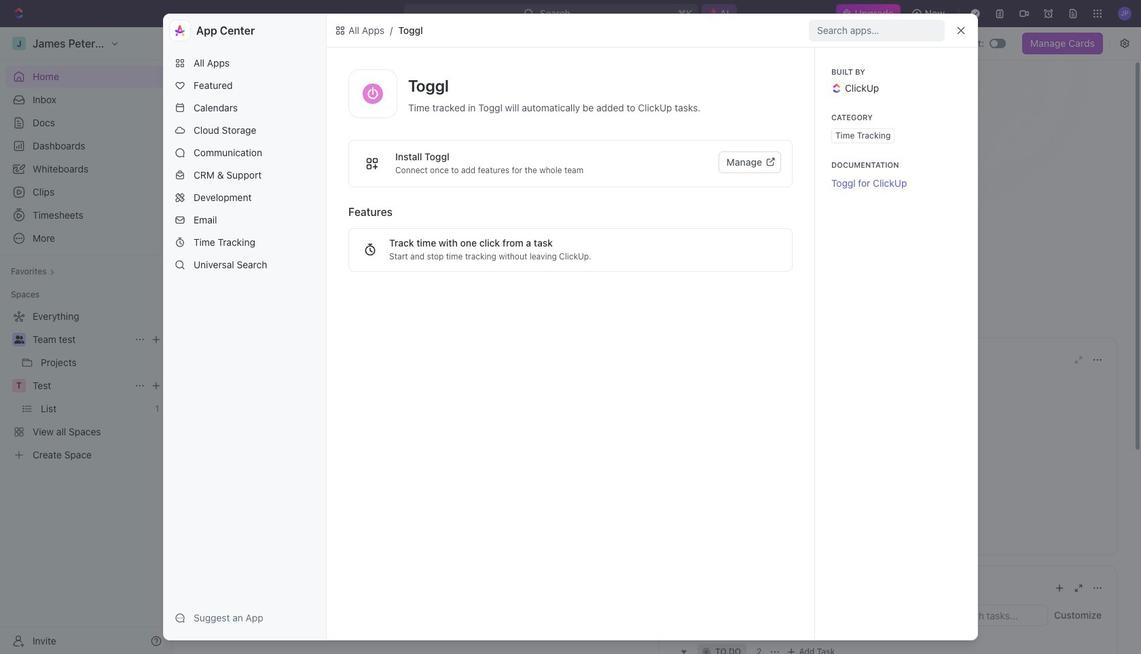 Task type: describe. For each thing, give the bounding box(es) containing it.
sidebar navigation
[[0, 27, 173, 654]]

Search tasks... text field
[[946, 605, 1048, 626]]

tree inside "sidebar" navigation
[[5, 306, 167, 466]]

user group image inside "sidebar" navigation
[[14, 336, 24, 344]]

Search apps… field
[[817, 22, 940, 39]]

test, , element
[[12, 379, 26, 393]]



Task type: vqa. For each thing, say whether or not it's contained in the screenshot.
dialog
yes



Task type: locate. For each thing, give the bounding box(es) containing it.
0 vertical spatial user group image
[[207, 149, 217, 157]]

bikse image
[[335, 25, 346, 36]]

0 horizontal spatial user group image
[[14, 336, 24, 344]]

1 vertical spatial user group image
[[14, 336, 24, 344]]

1 horizontal spatial user group image
[[207, 149, 217, 157]]

user group image
[[207, 149, 217, 157], [14, 336, 24, 344]]

tree
[[5, 306, 167, 466]]

dialog
[[163, 14, 978, 641]]



